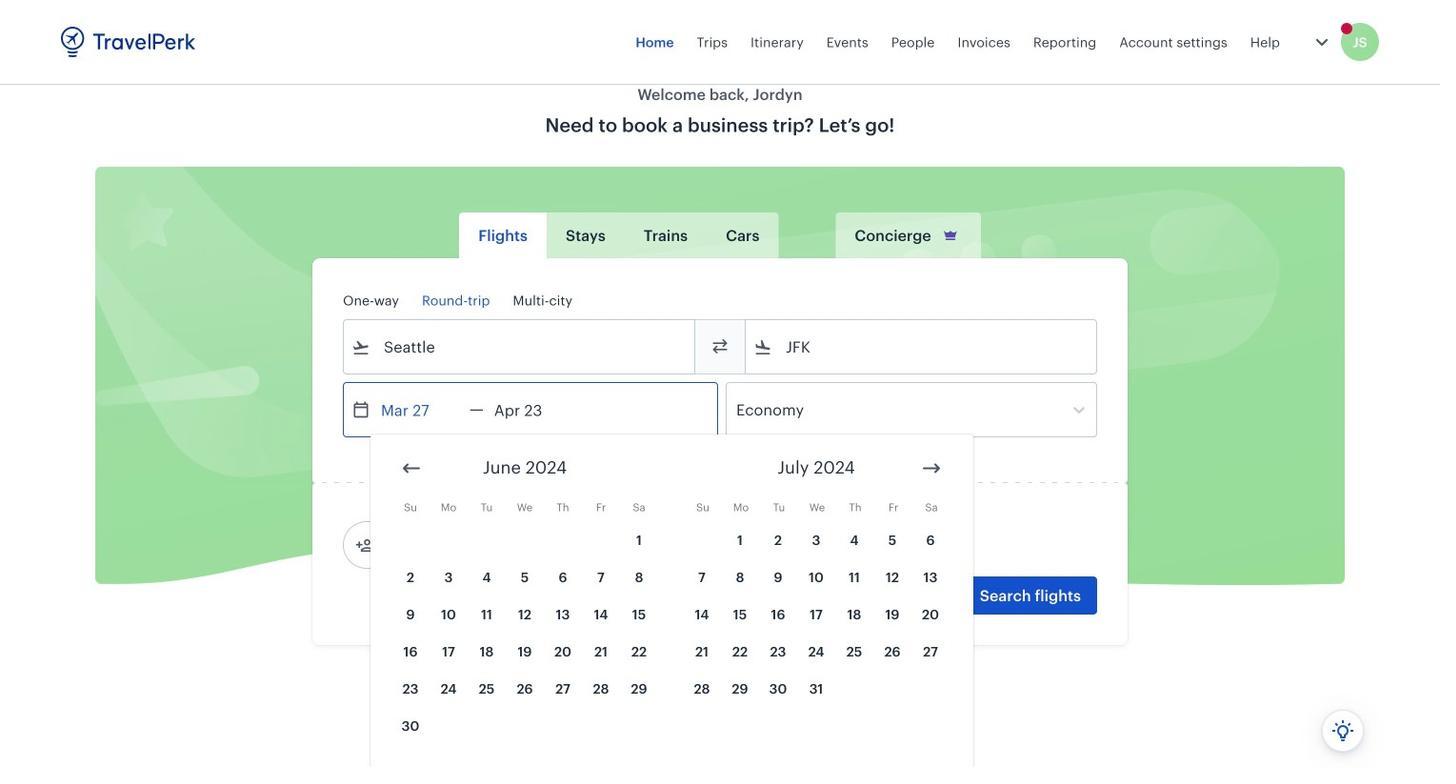 Task type: describe. For each thing, give the bounding box(es) containing it.
move forward to switch to the next month. image
[[921, 457, 943, 480]]

From search field
[[371, 332, 670, 362]]

Add first traveler search field
[[375, 530, 573, 560]]

calendar application
[[371, 435, 1441, 767]]



Task type: locate. For each thing, give the bounding box(es) containing it.
move backward to switch to the previous month. image
[[400, 457, 423, 480]]

To search field
[[773, 332, 1072, 362]]

Depart text field
[[371, 383, 470, 436]]

Return text field
[[484, 383, 583, 436]]



